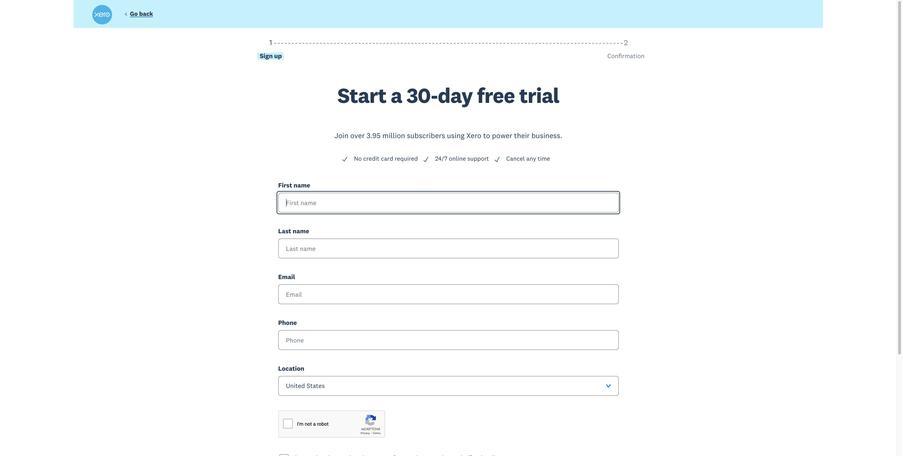 Task type: describe. For each thing, give the bounding box(es) containing it.
up
[[274, 52, 282, 60]]

30-
[[407, 82, 438, 109]]

start a 30-day free trial region
[[93, 38, 804, 456]]

power
[[493, 131, 513, 140]]

24/7
[[436, 155, 448, 163]]

go back button
[[125, 10, 153, 19]]

First name text field
[[278, 193, 619, 213]]

xero homepage image
[[92, 5, 112, 25]]

no
[[354, 155, 362, 163]]

no credit card required
[[354, 155, 418, 163]]

last
[[278, 227, 292, 235]]

xero
[[467, 131, 482, 140]]

last name
[[278, 227, 310, 235]]

3.95
[[367, 131, 381, 140]]

united states
[[286, 382, 325, 390]]

a
[[391, 82, 403, 109]]

subscribers
[[407, 131, 446, 140]]

million
[[383, 131, 406, 140]]

trial
[[520, 82, 560, 109]]

steps group
[[93, 38, 804, 85]]

location
[[278, 365, 305, 373]]

1
[[270, 38, 272, 47]]

day
[[438, 82, 473, 109]]

Email email field
[[278, 285, 619, 304]]

24/7 online support
[[436, 155, 490, 163]]

united
[[286, 382, 305, 390]]

included image for no credit card required
[[342, 156, 348, 163]]

to
[[484, 131, 491, 140]]

their
[[515, 131, 530, 140]]

first name
[[278, 181, 310, 189]]

sign
[[260, 52, 273, 60]]

support
[[468, 155, 490, 163]]

email
[[278, 273, 295, 281]]

business.
[[532, 131, 563, 140]]



Task type: vqa. For each thing, say whether or not it's contained in the screenshot.
Press
no



Task type: locate. For each thing, give the bounding box(es) containing it.
name right last
[[293, 227, 310, 235]]

Last name text field
[[278, 239, 619, 259]]

sign up
[[260, 52, 282, 60]]

confirmation
[[608, 52, 645, 60]]

0 vertical spatial name
[[294, 181, 310, 189]]

cancel
[[507, 155, 525, 163]]

credit
[[364, 155, 380, 163]]

start
[[338, 82, 387, 109]]

go
[[130, 10, 138, 18]]

using
[[447, 131, 465, 140]]

back
[[139, 10, 153, 18]]

Phone text field
[[278, 331, 619, 350]]

time
[[538, 155, 551, 163]]

phone
[[278, 319, 297, 327]]

name for first name
[[294, 181, 310, 189]]

1 horizontal spatial included image
[[494, 156, 501, 163]]

included image left no
[[342, 156, 348, 163]]

free
[[478, 82, 515, 109]]

included image
[[423, 156, 430, 163]]

start a 30-day free trial
[[338, 82, 560, 109]]

2
[[625, 38, 629, 47]]

name
[[294, 181, 310, 189], [293, 227, 310, 235]]

1 included image from the left
[[342, 156, 348, 163]]

join
[[335, 131, 349, 140]]

name for last name
[[293, 227, 310, 235]]

states
[[307, 382, 325, 390]]

card
[[381, 155, 394, 163]]

1 vertical spatial name
[[293, 227, 310, 235]]

included image left cancel
[[494, 156, 501, 163]]

go back
[[130, 10, 153, 18]]

cancel any time
[[507, 155, 551, 163]]

included image for cancel any time
[[494, 156, 501, 163]]

join over 3.95 million subscribers using xero to power their business.
[[335, 131, 563, 140]]

required
[[395, 155, 418, 163]]

any
[[527, 155, 537, 163]]

name right first on the left of page
[[294, 181, 310, 189]]

included image
[[342, 156, 348, 163], [494, 156, 501, 163]]

over
[[351, 131, 365, 140]]

first
[[278, 181, 292, 189]]

2 included image from the left
[[494, 156, 501, 163]]

online
[[449, 155, 466, 163]]

0 horizontal spatial included image
[[342, 156, 348, 163]]



